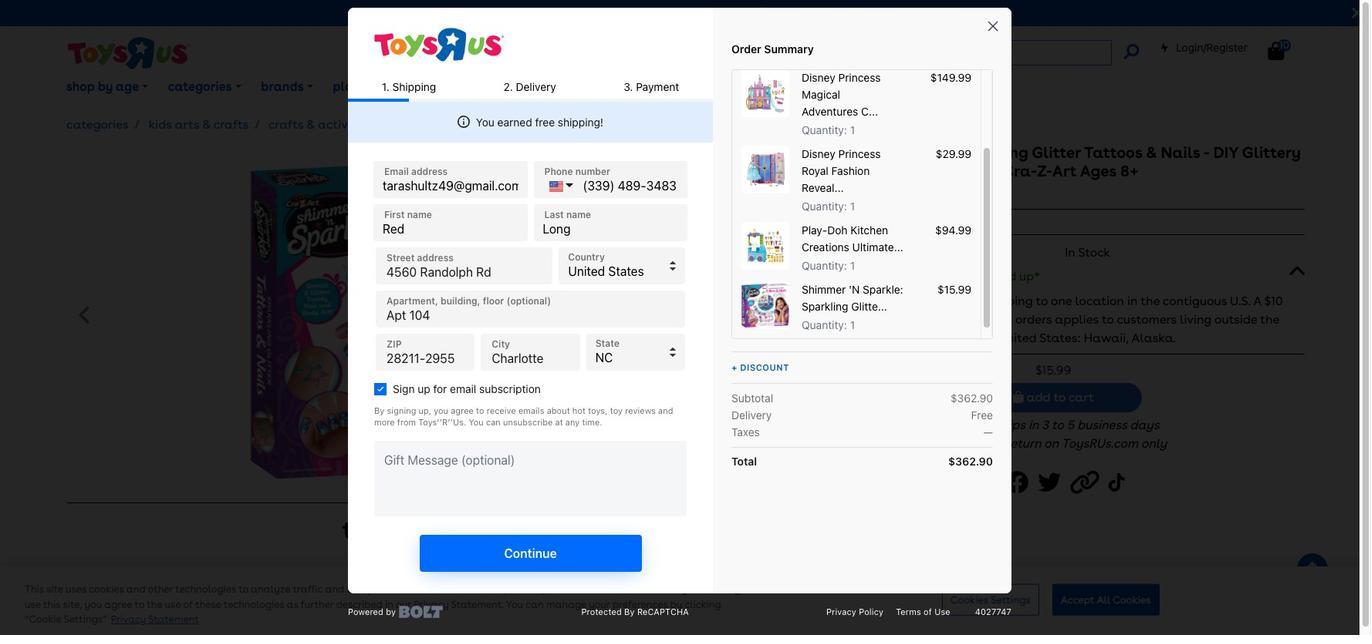 Task type: describe. For each thing, give the bounding box(es) containing it.
sparkle:
[[888, 144, 951, 162]]

1 vertical spatial the
[[1260, 313, 1280, 327]]

in stock
[[1065, 245, 1110, 260]]

sites
[[588, 584, 610, 596]]

states:
[[1040, 331, 1081, 346]]

glitter
[[1032, 144, 1081, 162]]

world of super mario nintendo 2.5" deluxe toad house playset image
[[483, 567, 546, 636]]

0 vertical spatial technologies
[[175, 584, 236, 596]]

shimmer
[[802, 144, 866, 162]]

create a pinterest pin for shimmer 'n sparkle: sparkling glitter tattoos & nails - diy glittery nail & body art creations, cra-z-art ages 8+ image
[[974, 466, 1001, 501]]

and up you
[[509, 584, 528, 596]]

manage
[[546, 600, 587, 611]]

free shipping for orders over $49!
[[555, 5, 785, 20]]

all
[[1097, 594, 1110, 606]]

0 vertical spatial the
[[1141, 294, 1160, 309]]

surcharge
[[880, 313, 939, 327]]

national geographic light up air rockets image
[[117, 567, 180, 636]]

accept all cookies button
[[1052, 584, 1160, 617]]

toysrus.com
[[1062, 437, 1138, 452]]

by
[[676, 584, 688, 596]]

add
[[1027, 391, 1051, 405]]

domestic
[[959, 313, 1013, 327]]

of
[[183, 600, 193, 611]]

in inside *offer applies to standard shipping to one location in the contiguous u.s. a $10 shipping surcharge on domestic orders applies to customers living outside the contiguous united states: hawaii, alaska.
[[1127, 294, 1138, 309]]

preferences
[[613, 600, 668, 611]]

standard
[[925, 294, 980, 309]]

2 cookies from the left
[[1113, 594, 1151, 606]]

*offer
[[824, 294, 860, 309]]

shimmer 'n sparkle: sparkling glitter tattoos & nails - diy glittery nail & body art creations, cra-z-art ages 8+ brand : cra-z-art write a review
[[802, 144, 1301, 228]]

toys
[[450, 515, 503, 546]]

$49!
[[759, 5, 785, 20]]

analyze
[[251, 584, 290, 596]]

& left activities
[[306, 117, 315, 132]]

usually ships in 3 to 5 business days eligible for return on toysrus.com only
[[940, 418, 1167, 452]]

on inside usually ships in 3 to 5 business days eligible for return on toysrus.com only
[[1044, 437, 1059, 452]]

this
[[43, 600, 61, 611]]

login/register
[[1176, 41, 1248, 54]]

usually
[[947, 418, 993, 433]]

ships
[[996, 418, 1025, 433]]

trending toys
[[342, 515, 503, 546]]

a
[[934, 215, 942, 228]]

1 vertical spatial technologies
[[224, 600, 284, 611]]

and up agree
[[126, 584, 145, 596]]

8+
[[1120, 162, 1139, 181]]

trending
[[342, 515, 445, 546]]

in inside this site uses cookies and other technologies to analyze traffic and use, personalize content and ads, and improve our sites and services. by continuing to use this site, you agree to the use of these technologies as further described in our privacy statement. you can manage your preferences by clicking "cookie settings"
[[385, 600, 394, 611]]

-
[[1204, 144, 1210, 162]]

email sign-up link
[[380, 68, 481, 106]]

1 horizontal spatial shipping
[[983, 294, 1033, 309]]

up*
[[1019, 269, 1040, 284]]

to up hawaii, on the bottom right of the page
[[1102, 313, 1114, 327]]

10 link
[[1268, 39, 1300, 61]]

on inside *offer applies to standard shipping to one location in the contiguous u.s. a $10 shipping surcharge on domestic orders applies to customers living outside the contiguous united states: hawaii, alaska.
[[942, 313, 956, 327]]

1 vertical spatial applies
[[1055, 313, 1099, 327]]

& up : at right top
[[837, 162, 848, 181]]

and right sites
[[612, 584, 631, 596]]

crafts & activities link
[[268, 117, 372, 132]]

'n
[[870, 144, 885, 162]]

shimmer 'n sparkle: sparkling glitter tattoos & nails - diy glittery nail & body art creations, cra-z-art ages 8+ image number null image
[[249, 144, 596, 491]]

united
[[998, 331, 1037, 346]]

customers
[[1117, 313, 1177, 327]]

tiktok image
[[1109, 466, 1129, 501]]

share shimmer 'n sparkle: sparkling glitter tattoos & nails - diy glittery nail & body art creations, cra-z-art ages 8+ on facebook image
[[1006, 466, 1033, 501]]

art right 'n at the top of page
[[893, 162, 918, 181]]

diy
[[1213, 144, 1239, 162]]

further
[[301, 600, 334, 611]]

1 vertical spatial cra-
[[847, 188, 874, 203]]

& right arts
[[202, 117, 211, 132]]

activities
[[318, 117, 372, 132]]

2-player laser tag handtank starter set with lights and sound effects image
[[665, 567, 729, 636]]

all
[[910, 269, 926, 284]]

$15.99
[[1036, 363, 1071, 378]]

personalize
[[368, 584, 423, 596]]

privacy statement
[[111, 615, 199, 626]]

by
[[670, 600, 682, 611]]

business
[[1077, 418, 1127, 433]]

accept all cookies
[[1061, 594, 1151, 606]]

$49
[[969, 269, 990, 284]]

cookies
[[89, 584, 124, 596]]

on inside dropdown button
[[892, 269, 907, 284]]

privacy statement link
[[111, 615, 199, 626]]

and inside dropdown button
[[993, 269, 1016, 284]]

availability:
[[814, 245, 886, 260]]

art left ages
[[1052, 162, 1077, 181]]

"cookie
[[25, 615, 61, 626]]

categories link
[[66, 117, 129, 132]]

nail
[[802, 162, 834, 181]]

orders inside *offer applies to standard shipping to one location in the contiguous u.s. a $10 shipping surcharge on domestic orders applies to customers living outside the contiguous united states: hawaii, alaska.
[[1016, 313, 1052, 327]]

described
[[336, 600, 383, 611]]

email sign-up menu bar
[[56, 60, 1371, 114]]

this
[[25, 584, 44, 596]]

you
[[84, 600, 102, 611]]

1 horizontal spatial z-
[[1037, 162, 1052, 181]]

stock
[[1078, 245, 1110, 260]]

to up surcharge
[[910, 294, 922, 309]]

improve
[[531, 584, 568, 596]]

shopping bag image for 10 'link'
[[1268, 42, 1284, 60]]

orders
[[672, 5, 720, 20]]

settings"
[[64, 615, 107, 626]]

email sign-up
[[390, 79, 472, 94]]

to right agree
[[134, 600, 144, 611]]

crafts & activities
[[268, 117, 372, 132]]

the inside this site uses cookies and other technologies to analyze traffic and use, personalize content and ads, and improve our sites and services. by continuing to use this site, you agree to the use of these technologies as further described in our privacy statement. you can manage your preferences by clicking "cookie settings"
[[147, 600, 162, 611]]

eligible
[[940, 437, 983, 452]]

email
[[390, 79, 424, 94]]

10
[[1280, 39, 1289, 51]]

u.s.
[[1230, 294, 1251, 309]]



Task type: vqa. For each thing, say whether or not it's contained in the screenshot.
Settings
yes



Task type: locate. For each thing, give the bounding box(es) containing it.
this icon serves as a link to download the essential accessibility assistive technology app for individuals with physical disabilities. it is featured as part of our commitment to diversity and inclusion. image
[[491, 79, 538, 96]]

shipping
[[983, 294, 1033, 309], [827, 313, 877, 327]]

0 horizontal spatial shopping bag image
[[1013, 391, 1024, 404]]

contiguous down domestic
[[931, 331, 995, 346]]

on left the all
[[892, 269, 907, 284]]

add to cart
[[1024, 391, 1094, 405]]

shipping
[[587, 5, 642, 20]]

closeout! monopoly travel world tour board game image
[[300, 567, 363, 636]]

content
[[426, 584, 462, 596]]

to right continuing
[[743, 584, 753, 596]]

0 vertical spatial contiguous
[[1163, 294, 1227, 309]]

in
[[1127, 294, 1138, 309], [1029, 418, 1039, 433], [385, 600, 394, 611]]

2 horizontal spatial in
[[1127, 294, 1138, 309]]

for
[[986, 437, 1003, 452]]

close button image
[[1352, 5, 1363, 22]]

accept
[[1061, 594, 1095, 606]]

1 horizontal spatial cra-
[[1003, 162, 1037, 181]]

contiguous
[[1163, 294, 1227, 309], [931, 331, 995, 346]]

a
[[1253, 294, 1262, 309]]

0 horizontal spatial cookies
[[950, 594, 988, 606]]

0 horizontal spatial the
[[147, 600, 162, 611]]

0 vertical spatial in
[[1127, 294, 1138, 309]]

agree
[[104, 600, 132, 611]]

0 vertical spatial shipping
[[983, 294, 1033, 309]]

1 cookies from the left
[[950, 594, 988, 606]]

0 vertical spatial orders
[[929, 269, 966, 284]]

continuing
[[690, 584, 740, 596]]

uses
[[66, 584, 86, 596]]

categories
[[66, 117, 129, 132]]

1 use from the left
[[25, 600, 41, 611]]

0 horizontal spatial z-
[[874, 188, 887, 203]]

shopping bag image left add
[[1013, 391, 1024, 404]]

0 vertical spatial privacy
[[414, 600, 449, 611]]

2 vertical spatial the
[[147, 600, 162, 611]]

alaska.
[[1132, 331, 1176, 346]]

orders inside dropdown button
[[929, 269, 966, 284]]

cookies right all
[[1113, 594, 1151, 606]]

outside
[[1215, 313, 1257, 327]]

$10
[[1265, 294, 1283, 309]]

brand
[[802, 188, 838, 203]]

services.
[[634, 584, 674, 596]]

1 horizontal spatial applies
[[1055, 313, 1099, 327]]

art
[[893, 162, 918, 181], [1052, 162, 1077, 181], [887, 188, 905, 203]]

and left up*
[[993, 269, 1016, 284]]

1 horizontal spatial orders
[[1016, 313, 1052, 327]]

in left '3'
[[1029, 418, 1039, 433]]

0 vertical spatial applies
[[863, 294, 907, 309]]

contiguous up "living"
[[1163, 294, 1227, 309]]

shopping bag image for add to cart button
[[1013, 391, 1024, 404]]

add to cart button
[[965, 384, 1142, 413]]

0 vertical spatial shopping bag image
[[1268, 42, 1284, 60]]

crafts right arts
[[214, 117, 249, 132]]

in down personalize
[[385, 600, 394, 611]]

shopping bag image right login/register
[[1268, 42, 1284, 60]]

ads,
[[486, 584, 507, 596]]

nails
[[1161, 144, 1200, 162]]

2 horizontal spatial on
[[1044, 437, 1059, 452]]

this site uses cookies and other technologies to analyze traffic and use, personalize content and ads, and improve our sites and services. by continuing to use this site, you agree to the use of these technologies as further described in our privacy statement. you can manage your preferences by clicking "cookie settings"
[[25, 584, 753, 626]]

hawaii,
[[1084, 331, 1129, 346]]

use down "this"
[[25, 600, 41, 611]]

orders up 'united'
[[1016, 313, 1052, 327]]

and left use,
[[325, 584, 344, 596]]

sign-
[[427, 79, 457, 94]]

living
[[1180, 313, 1212, 327]]

1 horizontal spatial cookies
[[1113, 594, 1151, 606]]

and up statement.
[[465, 584, 484, 596]]

cookies settings button
[[942, 584, 1039, 617]]

login/register button
[[1160, 40, 1248, 56]]

kids arts & crafts link
[[149, 117, 249, 132]]

2 crafts from the left
[[268, 117, 303, 132]]

1 crafts from the left
[[214, 117, 249, 132]]

1 horizontal spatial privacy
[[414, 600, 449, 611]]

technologies up these
[[175, 584, 236, 596]]

2 use from the left
[[165, 600, 181, 611]]

crafts
[[214, 117, 249, 132], [268, 117, 303, 132]]

location
[[1075, 294, 1124, 309]]

shopping bag image inside 10 'link'
[[1268, 42, 1284, 60]]

z-
[[1037, 162, 1052, 181], [874, 188, 887, 203]]

applies
[[863, 294, 907, 309], [1055, 313, 1099, 327]]

1 vertical spatial in
[[1029, 418, 1039, 433]]

to left analyze
[[239, 584, 248, 596]]

0 vertical spatial our
[[571, 584, 586, 596]]

shipping
[[839, 269, 890, 284]]

tattoos
[[1084, 144, 1143, 162]]

0 horizontal spatial in
[[385, 600, 394, 611]]

settings
[[991, 594, 1031, 606]]

technologies down analyze
[[224, 600, 284, 611]]

cra- right creations,
[[1003, 162, 1037, 181]]

crafts left activities
[[268, 117, 303, 132]]

0 horizontal spatial crafts
[[214, 117, 249, 132]]

to inside button
[[1054, 391, 1066, 405]]

to inside usually ships in 3 to 5 business days eligible for return on toysrus.com only
[[1052, 418, 1064, 433]]

our down personalize
[[396, 600, 411, 611]]

applies down one at the top
[[1055, 313, 1099, 327]]

on down '3'
[[1044, 437, 1059, 452]]

privacy
[[414, 600, 449, 611], [111, 615, 146, 626]]

our
[[571, 584, 586, 596], [396, 600, 411, 611]]

privacy inside this site uses cookies and other technologies to analyze traffic and use, personalize content and ads, and improve our sites and services. by continuing to use this site, you agree to the use of these technologies as further described in our privacy statement. you can manage your preferences by clicking "cookie settings"
[[414, 600, 449, 611]]

clicking
[[685, 600, 721, 611]]

1 horizontal spatial in
[[1029, 418, 1039, 433]]

cra-
[[1003, 162, 1037, 181], [847, 188, 874, 203]]

free
[[555, 5, 584, 20]]

2 vertical spatial on
[[1044, 437, 1059, 452]]

0 vertical spatial on
[[892, 269, 907, 284]]

in up customers
[[1127, 294, 1138, 309]]

& right 8+ on the top of the page
[[1146, 144, 1157, 162]]

these
[[195, 600, 221, 611]]

1 vertical spatial on
[[942, 313, 956, 327]]

0 vertical spatial z-
[[1037, 162, 1052, 181]]

as
[[287, 600, 298, 611]]

review
[[945, 215, 980, 228]]

site
[[46, 584, 63, 596]]

0 horizontal spatial privacy
[[111, 615, 146, 626]]

cra- right : at right top
[[847, 188, 874, 203]]

1 vertical spatial our
[[396, 600, 411, 611]]

in
[[1065, 245, 1075, 260]]

free
[[812, 269, 836, 284]]

1 vertical spatial contiguous
[[931, 331, 995, 346]]

use
[[25, 600, 41, 611], [165, 600, 181, 611]]

in inside usually ships in 3 to 5 business days eligible for return on toysrus.com only
[[1029, 418, 1039, 433]]

kids arts & crafts
[[149, 117, 249, 132]]

body
[[852, 162, 890, 181]]

&
[[202, 117, 211, 132], [306, 117, 315, 132], [1146, 144, 1157, 162], [837, 162, 848, 181]]

other
[[148, 584, 173, 596]]

cookies left settings
[[950, 594, 988, 606]]

0 horizontal spatial cra-
[[847, 188, 874, 203]]

shipping down '*offer'
[[827, 313, 877, 327]]

arts
[[175, 117, 199, 132]]

the down $10
[[1260, 313, 1280, 327]]

1 vertical spatial privacy
[[111, 615, 146, 626]]

:
[[841, 188, 844, 203]]

5
[[1067, 418, 1074, 433]]

0 vertical spatial cra-
[[1003, 162, 1037, 181]]

1 horizontal spatial our
[[571, 584, 586, 596]]

1 vertical spatial shopping bag image
[[1013, 391, 1024, 404]]

0 horizontal spatial contiguous
[[931, 331, 995, 346]]

shopping bag image
[[1268, 42, 1284, 60], [1013, 391, 1024, 404]]

use up statement
[[165, 600, 181, 611]]

privacy down agree
[[111, 615, 146, 626]]

glittery
[[1242, 144, 1301, 162]]

our up manage
[[571, 584, 586, 596]]

the up privacy statement 'link' at the left bottom of page
[[147, 600, 162, 611]]

0 horizontal spatial shipping
[[827, 313, 877, 327]]

orders up standard
[[929, 269, 966, 284]]

statement.
[[451, 600, 504, 611]]

privacy down the "content"
[[414, 600, 449, 611]]

z- down body
[[874, 188, 887, 203]]

0 horizontal spatial on
[[892, 269, 907, 284]]

1 horizontal spatial the
[[1141, 294, 1160, 309]]

1 horizontal spatial on
[[942, 313, 956, 327]]

0 horizontal spatial orders
[[929, 269, 966, 284]]

the
[[1141, 294, 1160, 309], [1260, 313, 1280, 327], [147, 600, 162, 611]]

cookies settings
[[950, 594, 1031, 606]]

1 vertical spatial orders
[[1016, 313, 1052, 327]]

share a link to shimmer 'n sparkle: sparkling glitter tattoos & nails - diy glittery nail & body art creations, cra-z-art ages 8+ on twitter image
[[1038, 466, 1066, 501]]

on down standard
[[942, 313, 956, 327]]

to right add
[[1054, 391, 1066, 405]]

1 horizontal spatial shopping bag image
[[1268, 42, 1284, 60]]

shopping bag image inside add to cart button
[[1013, 391, 1024, 404]]

0 horizontal spatial our
[[396, 600, 411, 611]]

shipping up domestic
[[983, 294, 1033, 309]]

creations,
[[921, 162, 999, 181]]

up
[[456, 79, 472, 94]]

over
[[723, 5, 756, 20]]

art up write
[[887, 188, 905, 203]]

and
[[993, 269, 1016, 284], [126, 584, 145, 596], [325, 584, 344, 596], [465, 584, 484, 596], [509, 584, 528, 596], [612, 584, 631, 596]]

0 horizontal spatial applies
[[863, 294, 907, 309]]

*offer applies to standard shipping to one location in the contiguous u.s. a $10 shipping surcharge on domestic orders applies to customers living outside the contiguous united states: hawaii, alaska.
[[824, 294, 1283, 346]]

to left one at the top
[[1036, 294, 1048, 309]]

you
[[506, 600, 523, 611]]

write
[[901, 215, 931, 228]]

statement
[[148, 615, 199, 626]]

3
[[1042, 418, 1049, 433]]

1 vertical spatial z-
[[874, 188, 887, 203]]

1 horizontal spatial contiguous
[[1163, 294, 1227, 309]]

free shipping on all orders $49 and up* button
[[802, 259, 1305, 292]]

cart
[[1069, 391, 1094, 405]]

None search field
[[394, 40, 1112, 66]]

write a review button
[[901, 215, 980, 228]]

1 vertical spatial shipping
[[827, 313, 877, 327]]

your
[[589, 600, 610, 611]]

toys r us image
[[66, 36, 190, 71]]

2 horizontal spatial the
[[1260, 313, 1280, 327]]

copy a link to shimmer 'n sparkle: sparkling glitter tattoos & nails - diy glittery nail & body art creations, cra-z-art ages 8+ image
[[1070, 466, 1104, 501]]

the up customers
[[1141, 294, 1160, 309]]

applies up surcharge
[[863, 294, 907, 309]]

0 horizontal spatial use
[[25, 600, 41, 611]]

to right '3'
[[1052, 418, 1064, 433]]

1 horizontal spatial crafts
[[268, 117, 303, 132]]

z- left ages
[[1037, 162, 1052, 181]]

1 horizontal spatial use
[[165, 600, 181, 611]]

traffic
[[293, 584, 323, 596]]

2 vertical spatial in
[[385, 600, 394, 611]]



